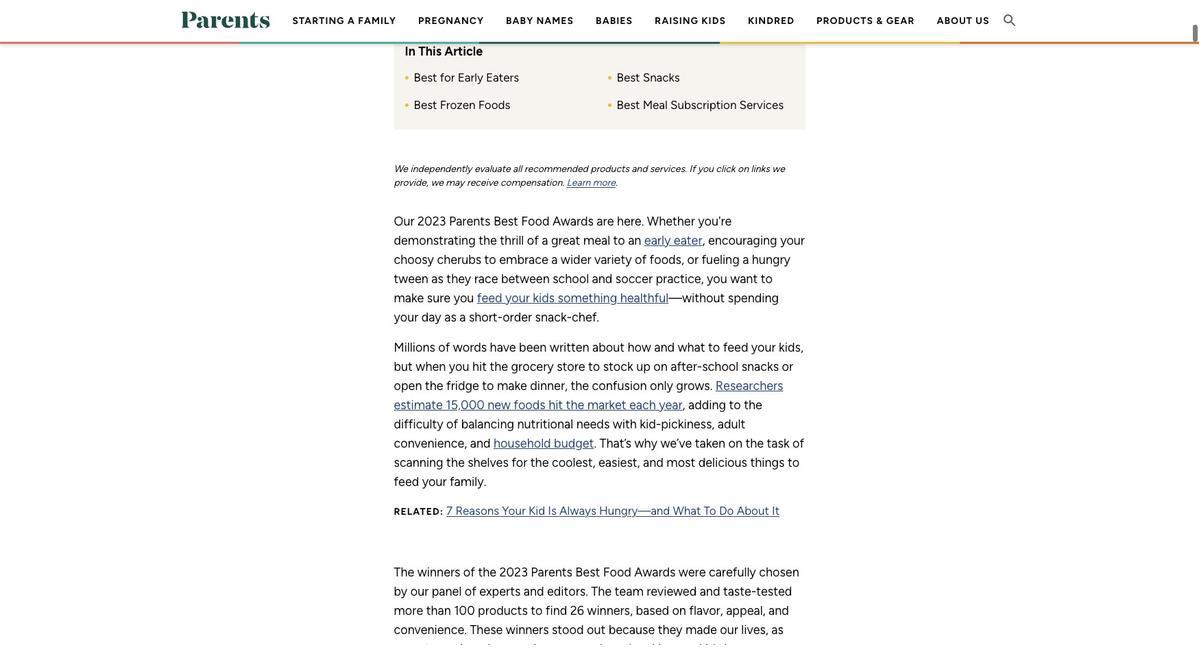 Task type: describe. For each thing, give the bounding box(es) containing it.
your inside millions of words have been written about how and what to feed your kids, but when you hit the grocery store to stock up on after-school snacks or open the fridge to make dinner, the confusion only grows.
[[752, 340, 776, 355]]

your up order
[[506, 291, 530, 306]]

our down stood
[[554, 642, 572, 645]]

early
[[645, 233, 671, 248]]

best for best meal subscription services
[[617, 98, 640, 112]]

eaters
[[486, 71, 519, 84]]

our up happy.
[[721, 623, 739, 638]]

chef.
[[572, 310, 600, 325]]

babies
[[596, 15, 633, 27]]

products & gear link
[[817, 15, 915, 27]]

the inside the , adding to the difficulty of balancing nutritional needs with kid-pickiness, adult convenience, and
[[744, 398, 763, 413]]

researchers estimate 15,000 new foods hit the market each year
[[394, 379, 784, 413]]

reasons
[[456, 504, 499, 518]]

when
[[416, 359, 446, 374]]

a inside our 2023 parents best food awards are here. whether you're demonstrating the thrill of a great meal to an
[[542, 233, 548, 248]]

best for early eaters
[[414, 71, 519, 84]]

products inside the winners of the 2023 parents best food awards were carefully chosen by our panel of experts and editors. the team reviewed and taste-tested more than 100 products to find 26 winners, based on flavor, appeal, and convenience. these winners stood out because they made our lives, as parents, easier—by meeting our needs and making our kids happy.
[[478, 603, 528, 619]]

between
[[501, 271, 550, 287]]

these
[[470, 623, 503, 638]]

about inside 7 reasons your kid is always hungry—and what to do about it link
[[737, 504, 770, 518]]

subscription
[[671, 98, 737, 112]]

estimate
[[394, 398, 443, 413]]

out
[[587, 623, 606, 638]]

. inside . that's why we've taken on the task of scanning the shelves for the coolest, easiest, and most delicious things to feed your family.
[[594, 436, 597, 451]]

and inside we independently evaluate all recommended products and services. if you click on links we provide, we may receive compensation.
[[632, 163, 648, 175]]

an
[[628, 233, 642, 248]]

as inside '—without spending your day as a short-order snack-chef.'
[[445, 310, 457, 325]]

panel
[[432, 584, 462, 599]]

demonstrating
[[394, 233, 476, 248]]

your
[[502, 504, 526, 518]]

best for best for early eaters
[[414, 71, 437, 84]]

encouraging
[[709, 233, 778, 248]]

and inside millions of words have been written about how and what to feed your kids, but when you hit the grocery store to stock up on after-school snacks or open the fridge to make dinner, the confusion only grows.
[[655, 340, 675, 355]]

day
[[422, 310, 442, 325]]

best snacks
[[617, 71, 680, 84]]

—without
[[669, 291, 725, 306]]

meal
[[584, 233, 611, 248]]

reviewed
[[647, 584, 697, 599]]

2023 inside the winners of the 2023 parents best food awards were carefully chosen by our panel of experts and editors. the team reviewed and taste-tested more than 100 products to find 26 winners, based on flavor, appeal, and convenience. these winners stood out because they made our lives, as parents, easier—by meeting our needs and making our kids happy.
[[500, 565, 528, 580]]

products inside we independently evaluate all recommended products and services. if you click on links we provide, we may receive compensation.
[[591, 163, 630, 175]]

search image
[[1002, 12, 1018, 29]]

scanning
[[394, 455, 444, 470]]

words
[[453, 340, 487, 355]]

hungry—and
[[600, 504, 670, 518]]

0 vertical spatial feed
[[477, 291, 503, 306]]

coolest,
[[552, 455, 596, 470]]

millions of words have been written about how and what to feed your kids, but when you hit the grocery store to stock up on after-school snacks or open the fridge to make dinner, the confusion only grows.
[[394, 340, 804, 394]]

making
[[635, 642, 676, 645]]

about us
[[937, 15, 990, 27]]

snacks
[[742, 359, 779, 374]]

your inside ', encouraging your choosy cherubs to embrace a wider variety of foods, or fueling a hungry tween as they race between school and soccer practice, you want to make sure you'
[[781, 233, 805, 248]]

feed your kids something healthful
[[477, 291, 669, 306]]

best inside the winners of the 2023 parents best food awards were carefully chosen by our panel of experts and editors. the team reviewed and taste-tested more than 100 products to find 26 winners, based on flavor, appeal, and convenience. these winners stood out because they made our lives, as parents, easier—by meeting our needs and making our kids happy.
[[576, 565, 600, 580]]

header navigation
[[282, 0, 1001, 86]]

always
[[560, 504, 597, 518]]

they inside ', encouraging your choosy cherubs to embrace a wider variety of foods, or fueling a hungry tween as they race between school and soccer practice, you want to make sure you'
[[447, 271, 471, 287]]

compensation.
[[501, 177, 565, 188]]

eater
[[674, 233, 703, 248]]

and down tested
[[769, 603, 789, 619]]

kids,
[[779, 340, 804, 355]]

starting
[[293, 15, 345, 27]]

learn more .
[[567, 177, 618, 188]]

0 vertical spatial we
[[773, 163, 785, 175]]

variety
[[595, 252, 632, 267]]

you're
[[698, 214, 732, 229]]

your inside . that's why we've taken on the task of scanning the shelves for the coolest, easiest, and most delicious things to feed your family.
[[422, 475, 447, 490]]

adult
[[718, 417, 746, 432]]

spending
[[728, 291, 779, 306]]

we independently evaluate all recommended products and services. if you click on links we provide, we may receive compensation.
[[394, 163, 785, 188]]

family.
[[450, 475, 487, 490]]

thrill
[[500, 233, 524, 248]]

healthful
[[621, 291, 669, 306]]

appeal,
[[727, 603, 766, 619]]

wider
[[561, 252, 592, 267]]

what
[[678, 340, 706, 355]]

best inside our 2023 parents best food awards are here. whether you're demonstrating the thrill of a great meal to an
[[494, 214, 519, 229]]

early eater
[[645, 233, 703, 248]]

happy.
[[725, 642, 761, 645]]

you inside we independently evaluate all recommended products and services. if you click on links we provide, we may receive compensation.
[[698, 163, 714, 175]]

year
[[659, 398, 683, 413]]

to up new
[[482, 379, 494, 394]]

kid
[[529, 504, 545, 518]]

and inside ', encouraging your choosy cherubs to embrace a wider variety of foods, or fueling a hungry tween as they race between school and soccer practice, you want to make sure you'
[[592, 271, 613, 287]]

school inside ', encouraging your choosy cherubs to embrace a wider variety of foods, or fueling a hungry tween as they race between school and soccer practice, you want to make sure you'
[[553, 271, 589, 287]]

this
[[419, 44, 442, 59]]

kindred
[[748, 15, 795, 27]]

services
[[740, 98, 784, 112]]

fridge
[[447, 379, 479, 394]]

were
[[679, 565, 706, 580]]

parents inside our 2023 parents best food awards are here. whether you're demonstrating the thrill of a great meal to an
[[449, 214, 491, 229]]

about us link
[[937, 15, 990, 27]]

whether
[[647, 214, 695, 229]]

kids inside the winners of the 2023 parents best food awards were carefully chosen by our panel of experts and editors. the team reviewed and taste-tested more than 100 products to find 26 winners, based on flavor, appeal, and convenience. these winners stood out because they made our lives, as parents, easier—by meeting our needs and making our kids happy.
[[700, 642, 722, 645]]

us
[[976, 15, 990, 27]]

find
[[546, 603, 567, 619]]

of inside ', encouraging your choosy cherubs to embrace a wider variety of foods, or fueling a hungry tween as they race between school and soccer practice, you want to make sure you'
[[635, 252, 647, 267]]

gear
[[887, 15, 915, 27]]

on inside millions of words have been written about how and what to feed your kids, but when you hit the grocery store to stock up on after-school snacks or open the fridge to make dinner, the confusion only grows.
[[654, 359, 668, 374]]

learn more link
[[567, 177, 616, 188]]

a left wider
[[552, 252, 558, 267]]

to
[[704, 504, 717, 518]]

for inside . that's why we've taken on the task of scanning the shelves for the coolest, easiest, and most delicious things to feed your family.
[[512, 455, 528, 470]]

pregnancy
[[418, 15, 484, 27]]

open
[[394, 379, 422, 394]]

baby names
[[506, 15, 574, 27]]

the winners of the 2023 parents best food awards were carefully chosen by our panel of experts and editors. the team reviewed and taste-tested more than 100 products to find 26 winners, based on flavor, appeal, and convenience. these winners stood out because they made our lives, as parents, easier—by meeting our needs and making our kids happy.
[[394, 565, 800, 645]]

family
[[358, 15, 396, 27]]

with
[[613, 417, 637, 432]]

best for best snacks
[[617, 71, 640, 84]]

—without spending your day as a short-order snack-chef.
[[394, 291, 779, 325]]

you down "fueling"
[[707, 271, 728, 287]]

and down 'because'
[[612, 642, 632, 645]]

carefully
[[709, 565, 756, 580]]

adding
[[689, 398, 726, 413]]

millions
[[394, 340, 435, 355]]

practice,
[[656, 271, 704, 287]]



Task type: locate. For each thing, give the bounding box(es) containing it.
as inside ', encouraging your choosy cherubs to embrace a wider variety of foods, or fueling a hungry tween as they race between school and soccer practice, you want to make sure you'
[[432, 271, 444, 287]]

to inside our 2023 parents best food awards are here. whether you're demonstrating the thrill of a great meal to an
[[614, 233, 625, 248]]

100
[[454, 603, 475, 619]]

and inside the , adding to the difficulty of balancing nutritional needs with kid-pickiness, adult convenience, and
[[470, 436, 491, 451]]

0 vertical spatial ,
[[703, 233, 706, 248]]

to inside . that's why we've taken on the task of scanning the shelves for the coolest, easiest, and most delicious things to feed your family.
[[788, 455, 800, 470]]

0 horizontal spatial or
[[688, 252, 699, 267]]

0 vertical spatial 2023
[[418, 214, 446, 229]]

1 horizontal spatial or
[[782, 359, 794, 374]]

1 vertical spatial as
[[445, 310, 457, 325]]

how
[[628, 340, 652, 355]]

1 horizontal spatial school
[[703, 359, 739, 374]]

0 horizontal spatial winners
[[418, 565, 461, 580]]

products
[[817, 15, 874, 27]]

feed inside millions of words have been written about how and what to feed your kids, but when you hit the grocery store to stock up on after-school snacks or open the fridge to make dinner, the confusion only grows.
[[723, 340, 749, 355]]

1 vertical spatial more
[[394, 603, 423, 619]]

make up new
[[497, 379, 527, 394]]

hit down words on the left bottom
[[473, 359, 487, 374]]

to down the hungry
[[761, 271, 773, 287]]

1 horizontal spatial as
[[445, 310, 457, 325]]

0 horizontal spatial more
[[394, 603, 423, 619]]

1 horizontal spatial awards
[[635, 565, 676, 580]]

1 vertical spatial ,
[[683, 398, 686, 413]]

0 horizontal spatial they
[[447, 271, 471, 287]]

0 horizontal spatial products
[[478, 603, 528, 619]]

, for encouraging
[[703, 233, 706, 248]]

of inside . that's why we've taken on the task of scanning the shelves for the coolest, easiest, and most delicious things to feed your family.
[[793, 436, 805, 451]]

0 horizontal spatial kids
[[533, 291, 555, 306]]

winners up panel in the bottom of the page
[[418, 565, 461, 580]]

parents,
[[394, 642, 439, 645]]

links
[[751, 163, 770, 175]]

snack-
[[535, 310, 572, 325]]

market
[[588, 398, 627, 413]]

kindred link
[[748, 15, 795, 27]]

. left that's on the right of the page
[[594, 436, 597, 451]]

0 horizontal spatial school
[[553, 271, 589, 287]]

about
[[937, 15, 973, 27], [737, 504, 770, 518]]

2 horizontal spatial feed
[[723, 340, 749, 355]]

the down when
[[425, 379, 444, 394]]

0 horizontal spatial the
[[394, 565, 415, 580]]

soccer
[[616, 271, 653, 287]]

0 vertical spatial winners
[[418, 565, 461, 580]]

0 vertical spatial for
[[440, 71, 455, 84]]

0 horizontal spatial awards
[[553, 214, 594, 229]]

we right links
[[773, 163, 785, 175]]

each
[[630, 398, 656, 413]]

your left day
[[394, 310, 419, 325]]

2 vertical spatial feed
[[394, 475, 419, 490]]

, encouraging your choosy cherubs to embrace a wider variety of foods, or fueling a hungry tween as they race between school and soccer practice, you want to make sure you
[[394, 233, 805, 306]]

the down store
[[571, 379, 589, 394]]

parents inside the winners of the 2023 parents best food awards were carefully chosen by our panel of experts and editors. the team reviewed and taste-tested more than 100 products to find 26 winners, based on flavor, appeal, and convenience. these winners stood out because they made our lives, as parents, easier—by meeting our needs and making our kids happy.
[[531, 565, 573, 580]]

1 vertical spatial or
[[782, 359, 794, 374]]

best left the meal
[[617, 98, 640, 112]]

0 vertical spatial about
[[937, 15, 973, 27]]

on down "adult"
[[729, 436, 743, 451]]

0 vertical spatial .
[[616, 177, 618, 188]]

food up team on the right bottom
[[604, 565, 632, 580]]

needs inside the winners of the 2023 parents best food awards were carefully chosen by our panel of experts and editors. the team reviewed and taste-tested more than 100 products to find 26 winners, based on flavor, appeal, and convenience. these winners stood out because they made our lives, as parents, easier—by meeting our needs and making our kids happy.
[[575, 642, 609, 645]]

we down independently
[[431, 177, 444, 188]]

food inside the winners of the 2023 parents best food awards were carefully chosen by our panel of experts and editors. the team reviewed and taste-tested more than 100 products to find 26 winners, based on flavor, appeal, and convenience. these winners stood out because they made our lives, as parents, easier—by meeting our needs and making our kids happy.
[[604, 565, 632, 580]]

to inside the , adding to the difficulty of balancing nutritional needs with kid-pickiness, adult convenience, and
[[730, 398, 741, 413]]

a inside '—without spending your day as a short-order snack-chef.'
[[460, 310, 466, 325]]

1 vertical spatial food
[[604, 565, 632, 580]]

, up pickiness, on the bottom right
[[683, 398, 686, 413]]

0 vertical spatial products
[[591, 163, 630, 175]]

, for adding
[[683, 398, 686, 413]]

1 vertical spatial winners
[[506, 623, 549, 638]]

feed down scanning on the bottom left
[[394, 475, 419, 490]]

best up editors.
[[576, 565, 600, 580]]

or down kids,
[[782, 359, 794, 374]]

awards inside the winners of the 2023 parents best food awards were carefully chosen by our panel of experts and editors. the team reviewed and taste-tested more than 100 products to find 26 winners, based on flavor, appeal, and convenience. these winners stood out because they made our lives, as parents, easier—by meeting our needs and making our kids happy.
[[635, 565, 676, 580]]

. right the learn
[[616, 177, 618, 188]]

or down 'eater'
[[688, 252, 699, 267]]

and down why
[[643, 455, 664, 470]]

best meal subscription services link
[[617, 97, 784, 113]]

1 vertical spatial needs
[[575, 642, 609, 645]]

as right day
[[445, 310, 457, 325]]

but
[[394, 359, 413, 374]]

on inside the winners of the 2023 parents best food awards were carefully chosen by our panel of experts and editors. the team reviewed and taste-tested more than 100 products to find 26 winners, based on flavor, appeal, and convenience. these winners stood out because they made our lives, as parents, easier—by meeting our needs and making our kids happy.
[[673, 603, 687, 619]]

most
[[667, 455, 696, 470]]

and down balancing
[[470, 436, 491, 451]]

0 horizontal spatial parents
[[449, 214, 491, 229]]

best frozen foods link
[[414, 97, 511, 113]]

best meal subscription services
[[617, 98, 784, 112]]

are
[[597, 214, 614, 229]]

to right what
[[709, 340, 720, 355]]

task
[[767, 436, 790, 451]]

more right the learn
[[593, 177, 616, 188]]

a up want
[[743, 252, 749, 267]]

1 vertical spatial feed
[[723, 340, 749, 355]]

made
[[686, 623, 717, 638]]

the left thrill
[[479, 233, 497, 248]]

1 horizontal spatial ,
[[703, 233, 706, 248]]

they inside the winners of the 2023 parents best food awards were carefully chosen by our panel of experts and editors. the team reviewed and taste-tested more than 100 products to find 26 winners, based on flavor, appeal, and convenience. these winners stood out because they made our lives, as parents, easier—by meeting our needs and making our kids happy.
[[658, 623, 683, 638]]

feed your kids something healthful link
[[477, 291, 669, 306]]

0 vertical spatial they
[[447, 271, 471, 287]]

best for early eaters link
[[414, 69, 519, 86]]

0 horizontal spatial about
[[737, 504, 770, 518]]

evaluate
[[475, 163, 511, 175]]

and left editors.
[[524, 584, 544, 599]]

winners,
[[587, 603, 633, 619]]

foods
[[479, 98, 511, 112]]

1 horizontal spatial more
[[593, 177, 616, 188]]

by
[[394, 584, 408, 599]]

your down scanning on the bottom left
[[422, 475, 447, 490]]

parents up cherubs
[[449, 214, 491, 229]]

0 horizontal spatial we
[[431, 177, 444, 188]]

0 horizontal spatial 2023
[[418, 214, 446, 229]]

15,000
[[446, 398, 485, 413]]

0 vertical spatial as
[[432, 271, 444, 287]]

and down variety on the top of page
[[592, 271, 613, 287]]

1 vertical spatial we
[[431, 177, 444, 188]]

0 vertical spatial more
[[593, 177, 616, 188]]

needs
[[577, 417, 610, 432], [575, 642, 609, 645]]

1 horizontal spatial about
[[937, 15, 973, 27]]

as inside the winners of the 2023 parents best food awards were carefully chosen by our panel of experts and editors. the team reviewed and taste-tested more than 100 products to find 26 winners, based on flavor, appeal, and convenience. these winners stood out because they made our lives, as parents, easier—by meeting our needs and making our kids happy.
[[772, 623, 784, 638]]

food inside our 2023 parents best food awards are here. whether you're demonstrating the thrill of a great meal to an
[[522, 214, 550, 229]]

on inside we independently evaluate all recommended products and services. if you click on links we provide, we may receive compensation.
[[738, 163, 749, 175]]

,
[[703, 233, 706, 248], [683, 398, 686, 413]]

and up 'flavor,'
[[700, 584, 721, 599]]

1 horizontal spatial kids
[[700, 642, 722, 645]]

on left links
[[738, 163, 749, 175]]

2 horizontal spatial as
[[772, 623, 784, 638]]

awards up great
[[553, 214, 594, 229]]

to up race
[[485, 252, 496, 267]]

1 vertical spatial the
[[592, 584, 612, 599]]

or inside millions of words have been written about how and what to feed your kids, but when you hit the grocery store to stock up on after-school snacks or open the fridge to make dinner, the confusion only grows.
[[782, 359, 794, 374]]

kids
[[702, 15, 726, 27]]

make
[[394, 291, 424, 306], [497, 379, 527, 394]]

1 horizontal spatial parents
[[531, 565, 573, 580]]

0 vertical spatial or
[[688, 252, 699, 267]]

1 horizontal spatial the
[[592, 584, 612, 599]]

7 reasons your kid is always hungry—and what to do about it link
[[447, 503, 780, 519]]

to up "adult"
[[730, 398, 741, 413]]

on inside . that's why we've taken on the task of scanning the shelves for the coolest, easiest, and most delicious things to feed your family.
[[729, 436, 743, 451]]

the up by
[[394, 565, 415, 580]]

1 vertical spatial make
[[497, 379, 527, 394]]

been
[[519, 340, 547, 355]]

0 horizontal spatial make
[[394, 291, 424, 306]]

best left snacks
[[617, 71, 640, 84]]

confusion
[[592, 379, 647, 394]]

0 vertical spatial food
[[522, 214, 550, 229]]

0 vertical spatial make
[[394, 291, 424, 306]]

0 horizontal spatial food
[[522, 214, 550, 229]]

shelves
[[468, 455, 509, 470]]

a left short-
[[460, 310, 466, 325]]

0 horizontal spatial .
[[594, 436, 597, 451]]

best
[[414, 71, 437, 84], [617, 71, 640, 84], [414, 98, 437, 112], [617, 98, 640, 112], [494, 214, 519, 229], [576, 565, 600, 580]]

race
[[474, 271, 498, 287]]

1 vertical spatial school
[[703, 359, 739, 374]]

taste-
[[724, 584, 757, 599]]

needs down out
[[575, 642, 609, 645]]

delicious
[[699, 455, 748, 470]]

feed up snacks
[[723, 340, 749, 355]]

a
[[348, 15, 355, 27], [542, 233, 548, 248], [552, 252, 558, 267], [743, 252, 749, 267], [460, 310, 466, 325]]

1 horizontal spatial products
[[591, 163, 630, 175]]

difficulty
[[394, 417, 444, 432]]

of inside our 2023 parents best food awards are here. whether you're demonstrating the thrill of a great meal to an
[[527, 233, 539, 248]]

and left services. at right top
[[632, 163, 648, 175]]

starting a family link
[[293, 15, 396, 27]]

0 horizontal spatial as
[[432, 271, 444, 287]]

make down tween
[[394, 291, 424, 306]]

&
[[877, 15, 884, 27]]

make inside ', encouraging your choosy cherubs to embrace a wider variety of foods, or fueling a hungry tween as they race between school and soccer practice, you want to make sure you'
[[394, 291, 424, 306]]

flavor,
[[690, 603, 724, 619]]

in
[[405, 44, 416, 59]]

7 reasons your kid is always hungry—and what to do about it
[[447, 504, 780, 518]]

1 horizontal spatial .
[[616, 177, 618, 188]]

the up the winners,
[[592, 584, 612, 599]]

1 vertical spatial products
[[478, 603, 528, 619]]

0 horizontal spatial feed
[[394, 475, 419, 490]]

1 horizontal spatial feed
[[477, 291, 503, 306]]

1 horizontal spatial hit
[[549, 398, 563, 413]]

you up "fridge" at the left of the page
[[449, 359, 470, 374]]

of inside the , adding to the difficulty of balancing nutritional needs with kid-pickiness, adult convenience, and
[[447, 417, 458, 432]]

about
[[593, 340, 625, 355]]

you right the sure on the left top
[[454, 291, 474, 306]]

you inside millions of words have been written about how and what to feed your kids, but when you hit the grocery store to stock up on after-school snacks or open the fridge to make dinner, the confusion only grows.
[[449, 359, 470, 374]]

1 horizontal spatial winners
[[506, 623, 549, 638]]

experts
[[480, 584, 521, 599]]

as up the sure on the left top
[[432, 271, 444, 287]]

the inside the winners of the 2023 parents best food awards were carefully chosen by our panel of experts and editors. the team reviewed and taste-tested more than 100 products to find 26 winners, based on flavor, appeal, and convenience. these winners stood out because they made our lives, as parents, easier—by meeting our needs and making our kids happy.
[[478, 565, 497, 580]]

foods,
[[650, 252, 685, 267]]

the down household budget
[[531, 455, 549, 470]]

the left market
[[566, 398, 585, 413]]

best down this
[[414, 71, 437, 84]]

1 vertical spatial they
[[658, 623, 683, 638]]

1 horizontal spatial food
[[604, 565, 632, 580]]

our right by
[[411, 584, 429, 599]]

and inside . that's why we've taken on the task of scanning the shelves for the coolest, easiest, and most delicious things to feed your family.
[[643, 455, 664, 470]]

new
[[488, 398, 511, 413]]

0 vertical spatial awards
[[553, 214, 594, 229]]

short-
[[469, 310, 503, 325]]

awards up reviewed
[[635, 565, 676, 580]]

than
[[426, 603, 451, 619]]

parents
[[449, 214, 491, 229], [531, 565, 573, 580]]

2023 inside our 2023 parents best food awards are here. whether you're demonstrating the thrill of a great meal to an
[[418, 214, 446, 229]]

they
[[447, 271, 471, 287], [658, 623, 683, 638]]

hit inside researchers estimate 15,000 new foods hit the market each year
[[549, 398, 563, 413]]

winners up meeting
[[506, 623, 549, 638]]

only
[[650, 379, 674, 394]]

store
[[557, 359, 586, 374]]

0 horizontal spatial ,
[[683, 398, 686, 413]]

1 vertical spatial kids
[[700, 642, 722, 645]]

the inside researchers estimate 15,000 new foods hit the market each year
[[566, 398, 585, 413]]

feed inside . that's why we've taken on the task of scanning the shelves for the coolest, easiest, and most delicious things to feed your family.
[[394, 475, 419, 490]]

, inside the , adding to the difficulty of balancing nutritional needs with kid-pickiness, adult convenience, and
[[683, 398, 686, 413]]

why
[[635, 436, 658, 451]]

the up things
[[746, 436, 764, 451]]

1 horizontal spatial we
[[773, 163, 785, 175]]

your inside '—without spending your day as a short-order snack-chef.'
[[394, 310, 419, 325]]

about left us
[[937, 15, 973, 27]]

as right the lives,
[[772, 623, 784, 638]]

convenience,
[[394, 436, 467, 451]]

the up family.
[[447, 455, 465, 470]]

2023 up experts
[[500, 565, 528, 580]]

0 vertical spatial parents
[[449, 214, 491, 229]]

, inside ', encouraging your choosy cherubs to embrace a wider variety of foods, or fueling a hungry tween as they race between school and soccer practice, you want to make sure you'
[[703, 233, 706, 248]]

visit parents' homepage image
[[181, 12, 270, 28]]

best left the "frozen"
[[414, 98, 437, 112]]

things
[[751, 455, 785, 470]]

have
[[490, 340, 516, 355]]

1 vertical spatial .
[[594, 436, 597, 451]]

on down reviewed
[[673, 603, 687, 619]]

kids down "made"
[[700, 642, 722, 645]]

for down household
[[512, 455, 528, 470]]

to left an
[[614, 233, 625, 248]]

food up thrill
[[522, 214, 550, 229]]

your up snacks
[[752, 340, 776, 355]]

stock
[[603, 359, 634, 374]]

if
[[690, 163, 696, 175]]

needs down market
[[577, 417, 610, 432]]

our down "made"
[[679, 642, 697, 645]]

to right store
[[589, 359, 600, 374]]

more inside the winners of the 2023 parents best food awards were carefully chosen by our panel of experts and editors. the team reviewed and taste-tested more than 100 products to find 26 winners, based on flavor, appeal, and convenience. these winners stood out because they made our lives, as parents, easier—by meeting our needs and making our kids happy.
[[394, 603, 423, 619]]

0 horizontal spatial for
[[440, 71, 455, 84]]

household budget link
[[494, 436, 594, 451]]

a inside header navigation
[[348, 15, 355, 27]]

1 vertical spatial for
[[512, 455, 528, 470]]

1 horizontal spatial make
[[497, 379, 527, 394]]

awards inside our 2023 parents best food awards are here. whether you're demonstrating the thrill of a great meal to an
[[553, 214, 594, 229]]

order
[[503, 310, 532, 325]]

of inside millions of words have been written about how and what to feed your kids, but when you hit the grocery store to stock up on after-school snacks or open the fridge to make dinner, the confusion only grows.
[[439, 340, 450, 355]]

your up the hungry
[[781, 233, 805, 248]]

and right how
[[655, 340, 675, 355]]

to inside the winners of the 2023 parents best food awards were carefully chosen by our panel of experts and editors. the team reviewed and taste-tested more than 100 products to find 26 winners, based on flavor, appeal, and convenience. these winners stood out because they made our lives, as parents, easier—by meeting our needs and making our kids happy.
[[531, 603, 543, 619]]

2023 up demonstrating
[[418, 214, 446, 229]]

best up thrill
[[494, 214, 519, 229]]

want
[[731, 271, 758, 287]]

they up making
[[658, 623, 683, 638]]

kids up snack-
[[533, 291, 555, 306]]

school up feed your kids something healthful link
[[553, 271, 589, 287]]

, down you're
[[703, 233, 706, 248]]

feed down race
[[477, 291, 503, 306]]

1 horizontal spatial they
[[658, 623, 683, 638]]

chosen
[[760, 565, 800, 580]]

the down have
[[490, 359, 508, 374]]

the up experts
[[478, 565, 497, 580]]

. that's why we've taken on the task of scanning the shelves for the coolest, easiest, and most delicious things to feed your family.
[[394, 436, 805, 490]]

parents up editors.
[[531, 565, 573, 580]]

0 vertical spatial kids
[[533, 291, 555, 306]]

needs inside the , adding to the difficulty of balancing nutritional needs with kid-pickiness, adult convenience, and
[[577, 417, 610, 432]]

school up grows.
[[703, 359, 739, 374]]

7
[[447, 504, 453, 518]]

we
[[773, 163, 785, 175], [431, 177, 444, 188]]

0 vertical spatial hit
[[473, 359, 487, 374]]

the down researchers
[[744, 398, 763, 413]]

easier—by
[[442, 642, 501, 645]]

products down experts
[[478, 603, 528, 619]]

here.
[[617, 214, 644, 229]]

0 horizontal spatial hit
[[473, 359, 487, 374]]

0 vertical spatial needs
[[577, 417, 610, 432]]

0 vertical spatial school
[[553, 271, 589, 287]]

dinner,
[[530, 379, 568, 394]]

about left it
[[737, 504, 770, 518]]

or inside ', encouraging your choosy cherubs to embrace a wider variety of foods, or fueling a hungry tween as they race between school and soccer practice, you want to make sure you'
[[688, 252, 699, 267]]

1 vertical spatial about
[[737, 504, 770, 518]]

1 vertical spatial 2023
[[500, 565, 528, 580]]

you right the if
[[698, 163, 714, 175]]

it
[[772, 504, 780, 518]]

raising kids
[[655, 15, 726, 27]]

hit inside millions of words have been written about how and what to feed your kids, but when you hit the grocery store to stock up on after-school snacks or open the fridge to make dinner, the confusion only grows.
[[473, 359, 487, 374]]

a left the family
[[348, 15, 355, 27]]

to left find
[[531, 603, 543, 619]]

best for best frozen foods
[[414, 98, 437, 112]]

article
[[445, 44, 483, 59]]

they down cherubs
[[447, 271, 471, 287]]

1 vertical spatial awards
[[635, 565, 676, 580]]

hit down dinner,
[[549, 398, 563, 413]]

best snacks link
[[617, 69, 680, 86]]

written
[[550, 340, 590, 355]]

school inside millions of words have been written about how and what to feed your kids, but when you hit the grocery store to stock up on after-school snacks or open the fridge to make dinner, the confusion only grows.
[[703, 359, 739, 374]]

1 vertical spatial hit
[[549, 398, 563, 413]]

on right up
[[654, 359, 668, 374]]

1 horizontal spatial 2023
[[500, 565, 528, 580]]

about inside header navigation
[[937, 15, 973, 27]]

a left great
[[542, 233, 548, 248]]

hungry
[[752, 252, 791, 267]]

of
[[527, 233, 539, 248], [635, 252, 647, 267], [439, 340, 450, 355], [447, 417, 458, 432], [793, 436, 805, 451], [464, 565, 475, 580], [465, 584, 477, 599]]

1 horizontal spatial for
[[512, 455, 528, 470]]

more down by
[[394, 603, 423, 619]]

make inside millions of words have been written about how and what to feed your kids, but when you hit the grocery store to stock up on after-school snacks or open the fridge to make dinner, the confusion only grows.
[[497, 379, 527, 394]]

the inside our 2023 parents best food awards are here. whether you're demonstrating the thrill of a great meal to an
[[479, 233, 497, 248]]

do
[[720, 504, 734, 518]]

for left early
[[440, 71, 455, 84]]

kid-
[[640, 417, 661, 432]]

early eater link
[[645, 233, 703, 248]]

we've
[[661, 436, 692, 451]]

2 vertical spatial as
[[772, 623, 784, 638]]

products up learn more .
[[591, 163, 630, 175]]

1 vertical spatial parents
[[531, 565, 573, 580]]

our 2023 parents best food awards are here. whether you're demonstrating the thrill of a great meal to an
[[394, 214, 732, 248]]

0 vertical spatial the
[[394, 565, 415, 580]]



Task type: vqa. For each thing, say whether or not it's contained in the screenshot.
Best associated with Best Snacks
yes



